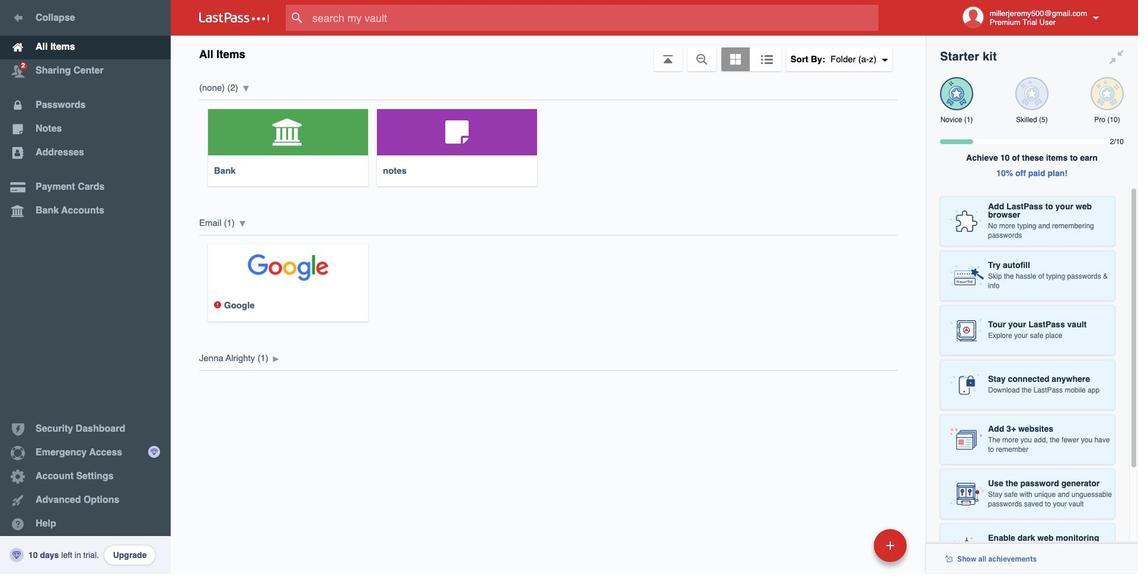 Task type: describe. For each thing, give the bounding box(es) containing it.
Search search field
[[286, 5, 902, 31]]

main navigation navigation
[[0, 0, 171, 574]]

vault options navigation
[[171, 36, 926, 71]]

search my vault text field
[[286, 5, 902, 31]]

new item navigation
[[793, 526, 915, 574]]



Task type: locate. For each thing, give the bounding box(es) containing it.
lastpass image
[[199, 12, 269, 23]]

new item element
[[793, 528, 912, 562]]



Task type: vqa. For each thing, say whether or not it's contained in the screenshot.
New item icon
no



